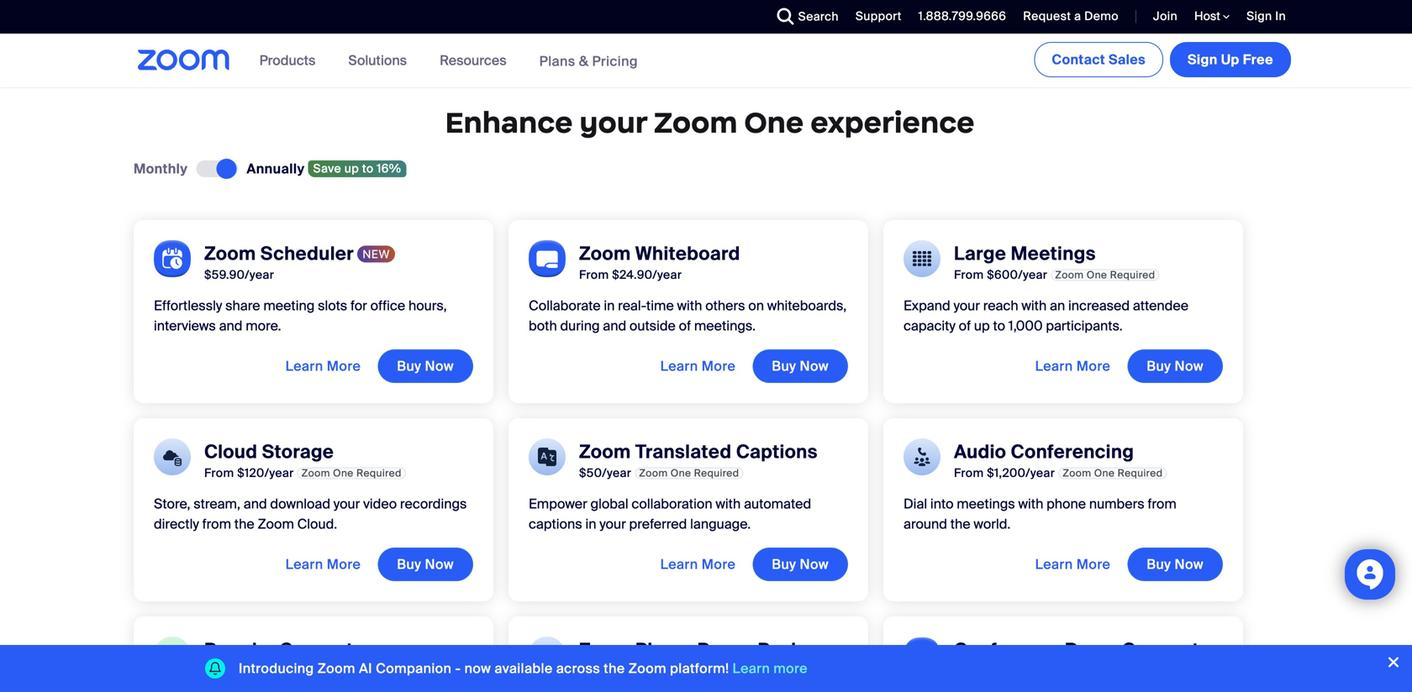 Task type: vqa. For each thing, say whether or not it's contained in the screenshot.


Task type: locate. For each thing, give the bounding box(es) containing it.
to
[[362, 161, 374, 176], [993, 317, 1005, 335]]

1 horizontal spatial the
[[604, 660, 625, 678]]

meetings.
[[694, 317, 756, 335]]

zoom whiteboard from $24.90/year
[[579, 242, 740, 283]]

1 vertical spatial up
[[974, 317, 990, 335]]

phone down the power
[[679, 665, 710, 678]]

more for cloud storage
[[327, 556, 361, 573]]

of right capacity
[[959, 317, 971, 335]]

whiteboard
[[635, 242, 740, 266]]

1 of from the left
[[679, 317, 691, 335]]

scheduler
[[260, 242, 354, 266]]

1 horizontal spatial up
[[974, 317, 990, 335]]

sign inside button
[[1188, 51, 1218, 69]]

0 horizontal spatial to
[[362, 161, 374, 176]]

up right save on the top left of the page
[[344, 161, 359, 176]]

the
[[234, 515, 254, 533], [950, 515, 970, 533], [604, 660, 625, 678]]

0 horizontal spatial up
[[344, 161, 359, 176]]

and down real-
[[603, 317, 626, 335]]

learn more down 'meetings.'
[[660, 357, 736, 375]]

required down the power
[[713, 665, 758, 678]]

with down $1,200/year at the bottom of page
[[1018, 495, 1043, 513]]

buy for audio conferencing
[[1147, 556, 1171, 573]]

interviews
[[154, 317, 216, 335]]

from inside store, stream, and download your video recordings directly from the zoom cloud.
[[202, 515, 231, 533]]

0 horizontal spatial from
[[202, 515, 231, 533]]

to left '16%'
[[362, 161, 374, 176]]

office
[[370, 297, 405, 315]]

0 vertical spatial phone
[[635, 639, 693, 663]]

learn down preferred
[[660, 556, 698, 573]]

0 horizontal spatial of
[[679, 317, 691, 335]]

and down the $120/year
[[244, 495, 267, 513]]

sign left in
[[1247, 8, 1272, 24]]

available
[[495, 660, 553, 678]]

in down global
[[585, 515, 596, 533]]

learn down "dial into meetings with phone numbers from around the world." in the right of the page
[[1035, 556, 1073, 573]]

pack
[[758, 639, 802, 663]]

1.888.799.9666 button
[[906, 0, 1011, 34], [918, 8, 1006, 24]]

sign up free
[[1188, 51, 1273, 69]]

product information navigation
[[247, 34, 650, 89]]

from right the numbers
[[1148, 495, 1177, 513]]

the right across
[[604, 660, 625, 678]]

sign in link
[[1234, 0, 1294, 34], [1247, 8, 1286, 24]]

for for share
[[350, 297, 367, 315]]

sign left up
[[1188, 51, 1218, 69]]

with inside "dial into meetings with phone numbers from around the world."
[[1018, 495, 1043, 513]]

collaborate
[[529, 297, 601, 315]]

more
[[774, 660, 808, 678]]

resources
[[440, 52, 507, 69]]

more down participants.
[[1076, 357, 1111, 375]]

1 vertical spatial phone
[[679, 665, 710, 678]]

dial into meetings with phone numbers from around the world.
[[904, 495, 1177, 533]]

required inside zoom phone power pack $300/year zoom phone required
[[713, 665, 758, 678]]

required inside large meetings from $600/year zoom one required
[[1110, 268, 1155, 281]]

more down 'meetings.'
[[702, 357, 736, 375]]

0 vertical spatial contact
[[1052, 51, 1105, 69]]

1 horizontal spatial of
[[959, 317, 971, 335]]

with
[[677, 297, 702, 315], [1022, 297, 1047, 315], [716, 495, 741, 513], [1018, 495, 1043, 513]]

now
[[425, 357, 454, 375], [800, 357, 829, 375], [1175, 357, 1204, 375], [425, 556, 454, 573], [800, 556, 829, 573], [1175, 556, 1204, 573]]

from for audio conferencing
[[954, 465, 984, 481]]

download
[[270, 495, 330, 513]]

from for cloud storage
[[204, 465, 234, 481]]

1 vertical spatial from
[[202, 515, 231, 533]]

premier support logo image
[[154, 637, 191, 674]]

your left video in the left bottom of the page
[[334, 495, 360, 513]]

required inside audio conferencing from $1,200/year zoom one required
[[1118, 467, 1163, 480]]

buy now link for audio conferencing
[[1127, 548, 1223, 581]]

zoom inside audio conferencing from $1,200/year zoom one required
[[1063, 467, 1091, 480]]

introducing zoom ai companion - now available across the zoom platform! learn more
[[239, 660, 808, 678]]

search button
[[765, 0, 843, 34]]

numbers
[[1089, 495, 1144, 513]]

1 horizontal spatial in
[[604, 297, 615, 315]]

of
[[679, 317, 691, 335], [959, 317, 971, 335]]

buy now link for zoom whiteboard
[[752, 349, 848, 383]]

now
[[465, 660, 491, 678]]

more down language.
[[702, 556, 736, 573]]

search
[[798, 9, 839, 24]]

banner
[[118, 34, 1294, 89]]

one for zoom translated captions
[[671, 467, 691, 480]]

capacity
[[904, 317, 956, 335]]

captions
[[529, 515, 582, 533]]

for right 'sales'
[[287, 664, 303, 679]]

1,000
[[1008, 317, 1043, 335]]

sign in
[[1247, 8, 1286, 24]]

from inside audio conferencing from $1,200/year zoom one required
[[954, 465, 984, 481]]

from up collaborate
[[579, 267, 609, 283]]

more for zoom translated captions
[[702, 556, 736, 573]]

one for cloud storage
[[333, 467, 354, 480]]

from down cloud
[[204, 465, 234, 481]]

world.
[[974, 515, 1011, 533]]

buy for zoom whiteboard
[[772, 357, 796, 375]]

up image
[[773, 0, 785, 26]]

0 vertical spatial to
[[362, 161, 374, 176]]

learn more for large meetings
[[1035, 357, 1111, 375]]

your down pricing
[[580, 104, 647, 141]]

zoom phone power pack $300/year zoom phone required
[[579, 639, 802, 679]]

required for translated
[[694, 467, 739, 480]]

$50/year
[[579, 465, 631, 481]]

1 horizontal spatial and
[[244, 495, 267, 513]]

2 horizontal spatial the
[[950, 515, 970, 533]]

join link left host
[[1141, 0, 1182, 34]]

learn more down "dial into meetings with phone numbers from around the world." in the right of the page
[[1035, 556, 1111, 573]]

storage
[[262, 440, 334, 464]]

zoom logo image
[[138, 50, 230, 71]]

0 horizontal spatial and
[[219, 317, 242, 335]]

your left reach
[[954, 297, 980, 315]]

from down "large"
[[954, 267, 984, 283]]

up
[[344, 161, 359, 176], [974, 317, 990, 335]]

zoom inside zoom whiteboard from $24.90/year
[[579, 242, 631, 266]]

more down cloud.
[[327, 556, 361, 573]]

required up video in the left bottom of the page
[[356, 467, 402, 480]]

your down global
[[599, 515, 626, 533]]

the down stream,
[[234, 515, 254, 533]]

required up attendee
[[1110, 268, 1155, 281]]

large
[[954, 242, 1006, 266]]

buy now link for large meetings
[[1127, 349, 1223, 383]]

sales
[[253, 664, 284, 679]]

zoom translated captions logo image
[[529, 439, 566, 476]]

large meetings from $600/year zoom one required
[[954, 242, 1155, 283]]

for
[[350, 297, 367, 315], [287, 664, 303, 679]]

from inside large meetings from $600/year zoom one required
[[954, 267, 984, 283]]

buy now for large meetings
[[1147, 357, 1204, 375]]

in left real-
[[604, 297, 615, 315]]

the inside "dial into meetings with phone numbers from around the world."
[[950, 515, 970, 533]]

0 horizontal spatial contact
[[204, 664, 250, 679]]

an
[[1050, 297, 1065, 315]]

1 vertical spatial to
[[993, 317, 1005, 335]]

sales
[[1109, 51, 1146, 69]]

and down share
[[219, 317, 242, 335]]

required for meetings
[[1110, 268, 1155, 281]]

2 horizontal spatial and
[[603, 317, 626, 335]]

zoom scheduler logo image
[[154, 240, 191, 277]]

real-
[[618, 297, 646, 315]]

now for large meetings
[[1175, 357, 1204, 375]]

enhance your zoom one experience
[[445, 104, 975, 141]]

now for zoom translated captions
[[800, 556, 829, 573]]

1 horizontal spatial contact
[[1052, 51, 1105, 69]]

increased
[[1068, 297, 1130, 315]]

zoom inside large meetings from $600/year zoom one required
[[1055, 268, 1084, 281]]

request a demo link
[[1011, 0, 1123, 34], [1023, 8, 1119, 24]]

empower global collaboration with automated captions in your preferred language.
[[529, 495, 811, 533]]

one inside audio conferencing from $1,200/year zoom one required
[[1094, 467, 1115, 480]]

1 horizontal spatial support
[[856, 8, 902, 24]]

&
[[579, 52, 589, 70]]

required down translated
[[694, 467, 739, 480]]

learn more down participants.
[[1035, 357, 1111, 375]]

and
[[219, 317, 242, 335], [603, 317, 626, 335], [244, 495, 267, 513]]

join link
[[1141, 0, 1182, 34], [1153, 8, 1178, 24]]

expand
[[904, 297, 950, 315]]

from down stream,
[[202, 515, 231, 533]]

of inside expand your reach with an increased attendee capacity of up to 1,000 participants.
[[959, 317, 971, 335]]

the for introducing zoom ai companion - now available across the zoom platform! learn more
[[604, 660, 625, 678]]

up inside expand your reach with an increased attendee capacity of up to 1,000 participants.
[[974, 317, 990, 335]]

with right the time
[[677, 297, 702, 315]]

during
[[560, 317, 600, 335]]

0 horizontal spatial for
[[287, 664, 303, 679]]

0 horizontal spatial the
[[234, 515, 254, 533]]

learn
[[285, 357, 323, 375], [660, 357, 698, 375], [1035, 357, 1073, 375], [285, 556, 323, 573], [660, 556, 698, 573], [1035, 556, 1073, 573], [733, 660, 770, 678]]

badge image
[[357, 245, 395, 263]]

from inside zoom whiteboard from $24.90/year
[[579, 267, 609, 283]]

resources button
[[440, 34, 514, 87]]

0 vertical spatial sign
[[1247, 8, 1272, 24]]

for inside premier support contact sales for pricing
[[287, 664, 303, 679]]

one inside large meetings from $600/year zoom one required
[[1087, 268, 1107, 281]]

learn for audio conferencing
[[1035, 556, 1073, 573]]

and inside store, stream, and download your video recordings directly from the zoom cloud.
[[244, 495, 267, 513]]

0 horizontal spatial sign
[[1188, 51, 1218, 69]]

1 horizontal spatial for
[[350, 297, 367, 315]]

0 vertical spatial up
[[344, 161, 359, 176]]

one inside cloud storage from $120/year zoom one required
[[333, 467, 354, 480]]

learn more
[[285, 357, 361, 375], [660, 357, 736, 375], [1035, 357, 1111, 375], [285, 556, 361, 573], [660, 556, 736, 573], [1035, 556, 1111, 573]]

buy now link for zoom translated captions
[[752, 548, 848, 581]]

$1,200/year
[[987, 465, 1055, 481]]

support right search
[[856, 8, 902, 24]]

0 horizontal spatial in
[[585, 515, 596, 533]]

required inside the zoom translated captions $50/year zoom one required
[[694, 467, 739, 480]]

from
[[1148, 495, 1177, 513], [202, 515, 231, 533]]

learn more for zoom translated captions
[[660, 556, 736, 573]]

1 horizontal spatial to
[[993, 317, 1005, 335]]

connector
[[1122, 639, 1218, 663]]

learn for large meetings
[[1035, 357, 1073, 375]]

in inside collaborate in real-time with others on whiteboards, both during and outside of meetings.
[[604, 297, 615, 315]]

the inside store, stream, and download your video recordings directly from the zoom cloud.
[[234, 515, 254, 533]]

2 of from the left
[[959, 317, 971, 335]]

conference room connector logo image
[[904, 637, 941, 674]]

participants.
[[1046, 317, 1123, 335]]

phone up '$300/year'
[[635, 639, 693, 663]]

0 vertical spatial in
[[604, 297, 615, 315]]

learn for cloud storage
[[285, 556, 323, 573]]

buy
[[397, 357, 421, 375], [772, 357, 796, 375], [1147, 357, 1171, 375], [397, 556, 421, 573], [772, 556, 796, 573], [1147, 556, 1171, 573]]

1 horizontal spatial sign
[[1247, 8, 1272, 24]]

1 vertical spatial sign
[[1188, 51, 1218, 69]]

more down slots
[[327, 357, 361, 375]]

learn more down language.
[[660, 556, 736, 573]]

buy for zoom translated captions
[[772, 556, 796, 573]]

from inside cloud storage from $120/year zoom one required
[[204, 465, 234, 481]]

phone
[[635, 639, 693, 663], [679, 665, 710, 678]]

with inside expand your reach with an increased attendee capacity of up to 1,000 participants.
[[1022, 297, 1047, 315]]

the down the into
[[950, 515, 970, 533]]

premier support contact sales for pricing
[[204, 639, 353, 679]]

0 vertical spatial for
[[350, 297, 367, 315]]

from
[[579, 267, 609, 283], [954, 267, 984, 283], [204, 465, 234, 481], [954, 465, 984, 481]]

for inside the "effortlessly share meeting slots for office hours, interviews and more."
[[350, 297, 367, 315]]

effortlessly share meeting slots for office hours, interviews and more.
[[154, 297, 447, 335]]

contact down a
[[1052, 51, 1105, 69]]

more for zoom whiteboard
[[702, 357, 736, 375]]

support up pricing
[[280, 639, 353, 663]]

1 horizontal spatial from
[[1148, 495, 1177, 513]]

with inside empower global collaboration with automated captions in your preferred language.
[[716, 495, 741, 513]]

one inside the zoom translated captions $50/year zoom one required
[[671, 467, 691, 480]]

required
[[1110, 268, 1155, 281], [356, 467, 402, 480], [694, 467, 739, 480], [1118, 467, 1163, 480], [713, 665, 758, 678]]

effortlessly
[[154, 297, 222, 315]]

zoom
[[654, 104, 738, 141], [204, 242, 256, 266], [579, 242, 631, 266], [1055, 268, 1084, 281], [579, 440, 631, 464], [301, 467, 330, 480], [639, 467, 668, 480], [1063, 467, 1091, 480], [258, 515, 294, 533], [579, 639, 631, 663], [318, 660, 355, 678], [629, 660, 667, 678], [647, 665, 676, 678]]

learn down outside
[[660, 357, 698, 375]]

sign for sign in
[[1247, 8, 1272, 24]]

introducing
[[239, 660, 314, 678]]

contact down premier at left bottom
[[204, 664, 250, 679]]

with up the 1,000
[[1022, 297, 1047, 315]]

with for zoom translated captions
[[716, 495, 741, 513]]

$300/year
[[579, 664, 639, 679]]

more for large meetings
[[1076, 357, 1111, 375]]

of right outside
[[679, 317, 691, 335]]

to down reach
[[993, 317, 1005, 335]]

learn down cloud.
[[285, 556, 323, 573]]

up down reach
[[974, 317, 990, 335]]

learn more down cloud.
[[285, 556, 361, 573]]

with up language.
[[716, 495, 741, 513]]

directly
[[154, 515, 199, 533]]

captions
[[736, 440, 818, 464]]

from down audio at the bottom of the page
[[954, 465, 984, 481]]

0 vertical spatial from
[[1148, 495, 1177, 513]]

cloud.
[[297, 515, 337, 533]]

support link
[[843, 0, 906, 34], [856, 8, 902, 24]]

1.888.799.9666
[[918, 8, 1006, 24]]

stream,
[[194, 495, 240, 513]]

annually save up to 16%
[[247, 160, 401, 178]]

required inside cloud storage from $120/year zoom one required
[[356, 467, 402, 480]]

cloud storage logo image
[[154, 439, 191, 476]]

more down the numbers
[[1076, 556, 1111, 573]]

1 vertical spatial contact
[[204, 664, 250, 679]]

required up the numbers
[[1118, 467, 1163, 480]]

for right slots
[[350, 297, 367, 315]]

1 vertical spatial support
[[280, 639, 353, 663]]

0 horizontal spatial support
[[280, 639, 353, 663]]

host
[[1194, 8, 1223, 24]]

learn down the 1,000
[[1035, 357, 1073, 375]]

1 vertical spatial for
[[287, 664, 303, 679]]

plans & pricing link
[[539, 52, 638, 70], [539, 52, 638, 70]]

from for large meetings
[[954, 267, 984, 283]]

1 vertical spatial in
[[585, 515, 596, 533]]



Task type: describe. For each thing, give the bounding box(es) containing it.
phone
[[1047, 495, 1086, 513]]

cloud storage from $120/year zoom one required
[[204, 440, 402, 481]]

solutions
[[348, 52, 407, 69]]

from inside "dial into meetings with phone numbers from around the world."
[[1148, 495, 1177, 513]]

preferred
[[629, 515, 687, 533]]

learn more for cloud storage
[[285, 556, 361, 573]]

learn for zoom translated captions
[[660, 556, 698, 573]]

meetings
[[957, 495, 1015, 513]]

contact inside "meetings" navigation
[[1052, 51, 1105, 69]]

outside
[[629, 317, 676, 335]]

conference
[[954, 639, 1060, 663]]

conference room connector
[[954, 639, 1218, 663]]

plans & pricing
[[539, 52, 638, 70]]

and inside the "effortlessly share meeting slots for office hours, interviews and more."
[[219, 317, 242, 335]]

experience
[[810, 104, 975, 141]]

demo
[[1084, 8, 1119, 24]]

others
[[705, 297, 745, 315]]

whiteboards,
[[767, 297, 847, 315]]

a
[[1074, 8, 1081, 24]]

expand your reach with an increased attendee capacity of up to 1,000 participants.
[[904, 297, 1189, 335]]

solutions button
[[348, 34, 414, 87]]

buy now for zoom whiteboard
[[772, 357, 829, 375]]

audio
[[954, 440, 1006, 464]]

buy now link for cloud storage
[[378, 548, 473, 581]]

plans
[[539, 52, 575, 70]]

monthly
[[134, 160, 188, 178]]

learn more down the "effortlessly share meeting slots for office hours, interviews and more."
[[285, 357, 361, 375]]

banner containing contact sales
[[118, 34, 1294, 89]]

zoom phone power pack logo image
[[529, 637, 566, 674]]

hours,
[[408, 297, 447, 315]]

your inside expand your reach with an increased attendee capacity of up to 1,000 participants.
[[954, 297, 980, 315]]

premier
[[204, 639, 276, 663]]

large meetings logo image
[[904, 240, 941, 277]]

buy for cloud storage
[[397, 556, 421, 573]]

more.
[[246, 317, 281, 335]]

video
[[363, 495, 397, 513]]

request a demo
[[1023, 8, 1119, 24]]

zoom scheduler
[[204, 242, 354, 266]]

learn more for zoom whiteboard
[[660, 357, 736, 375]]

across
[[556, 660, 600, 678]]

collaboration
[[632, 495, 712, 513]]

contact inside premier support contact sales for pricing
[[204, 664, 250, 679]]

global
[[591, 495, 628, 513]]

cloud
[[204, 440, 257, 464]]

buy now for zoom translated captions
[[772, 556, 829, 573]]

to inside expand your reach with an increased attendee capacity of up to 1,000 participants.
[[993, 317, 1005, 335]]

store,
[[154, 495, 190, 513]]

on
[[748, 297, 764, 315]]

attendee
[[1133, 297, 1189, 315]]

pricing
[[306, 664, 346, 679]]

the for dial into meetings with phone numbers from around the world.
[[950, 515, 970, 533]]

meetings
[[1011, 242, 1096, 266]]

zoom translated captions $50/year zoom one required
[[579, 440, 818, 481]]

share
[[225, 297, 260, 315]]

up inside annually save up to 16%
[[344, 161, 359, 176]]

one for large meetings
[[1087, 268, 1107, 281]]

0 vertical spatial support
[[856, 8, 902, 24]]

zoom whiteboard logo image
[[529, 240, 566, 277]]

in inside empower global collaboration with automated captions in your preferred language.
[[585, 515, 596, 533]]

meeting
[[263, 297, 315, 315]]

products button
[[259, 34, 323, 87]]

host button
[[1194, 8, 1230, 24]]

support inside premier support contact sales for pricing
[[280, 639, 353, 663]]

and inside collaborate in real-time with others on whiteboards, both during and outside of meetings.
[[603, 317, 626, 335]]

translated
[[635, 440, 732, 464]]

your inside empower global collaboration with automated captions in your preferred language.
[[599, 515, 626, 533]]

from for zoom whiteboard
[[579, 267, 609, 283]]

now for audio conferencing
[[1175, 556, 1204, 573]]

time
[[646, 297, 674, 315]]

meetings navigation
[[1031, 34, 1294, 81]]

sign for sign up free
[[1188, 51, 1218, 69]]

audio conferencing logo image
[[904, 439, 941, 476]]

with inside collaborate in real-time with others on whiteboards, both during and outside of meetings.
[[677, 297, 702, 315]]

enhance
[[445, 104, 573, 141]]

learn down the "effortlessly share meeting slots for office hours, interviews and more."
[[285, 357, 323, 375]]

conferencing
[[1011, 440, 1134, 464]]

collaborate in real-time with others on whiteboards, both during and outside of meetings.
[[529, 297, 847, 335]]

companion
[[376, 660, 452, 678]]

language.
[[690, 515, 751, 533]]

contact sales link
[[1034, 42, 1163, 77]]

buy now for cloud storage
[[397, 556, 454, 573]]

up
[[1221, 51, 1240, 69]]

into
[[930, 495, 954, 513]]

learn more link
[[733, 660, 808, 678]]

platform!
[[670, 660, 729, 678]]

empower
[[529, 495, 587, 513]]

with for large meetings
[[1022, 297, 1047, 315]]

join link up "meetings" navigation
[[1153, 8, 1178, 24]]

buy for large meetings
[[1147, 357, 1171, 375]]

$120/year
[[237, 465, 294, 481]]

$600/year
[[987, 267, 1048, 283]]

around
[[904, 515, 947, 533]]

in
[[1275, 8, 1286, 24]]

products
[[259, 52, 316, 69]]

learn left "more"
[[733, 660, 770, 678]]

for for support
[[287, 664, 303, 679]]

more for audio conferencing
[[1076, 556, 1111, 573]]

learn more for audio conferencing
[[1035, 556, 1111, 573]]

16%
[[377, 161, 401, 176]]

your inside store, stream, and download your video recordings directly from the zoom cloud.
[[334, 495, 360, 513]]

recordings
[[400, 495, 467, 513]]

$59.90/year
[[204, 267, 274, 283]]

now for zoom whiteboard
[[800, 357, 829, 375]]

both
[[529, 317, 557, 335]]

-
[[455, 660, 461, 678]]

buy now for audio conferencing
[[1147, 556, 1204, 573]]

store, stream, and download your video recordings directly from the zoom cloud.
[[154, 495, 467, 533]]

zoom inside cloud storage from $120/year zoom one required
[[301, 467, 330, 480]]

with for audio conferencing
[[1018, 495, 1043, 513]]

to inside annually save up to 16%
[[362, 161, 374, 176]]

of inside collaborate in real-time with others on whiteboards, both during and outside of meetings.
[[679, 317, 691, 335]]

required for storage
[[356, 467, 402, 480]]

pricing
[[592, 52, 638, 70]]

required for conferencing
[[1118, 467, 1163, 480]]

$24.90/year
[[612, 267, 682, 283]]

one for audio conferencing
[[1094, 467, 1115, 480]]

zoom inside store, stream, and download your video recordings directly from the zoom cloud.
[[258, 515, 294, 533]]

learn for zoom whiteboard
[[660, 357, 698, 375]]

now for cloud storage
[[425, 556, 454, 573]]

dial
[[904, 495, 927, 513]]



